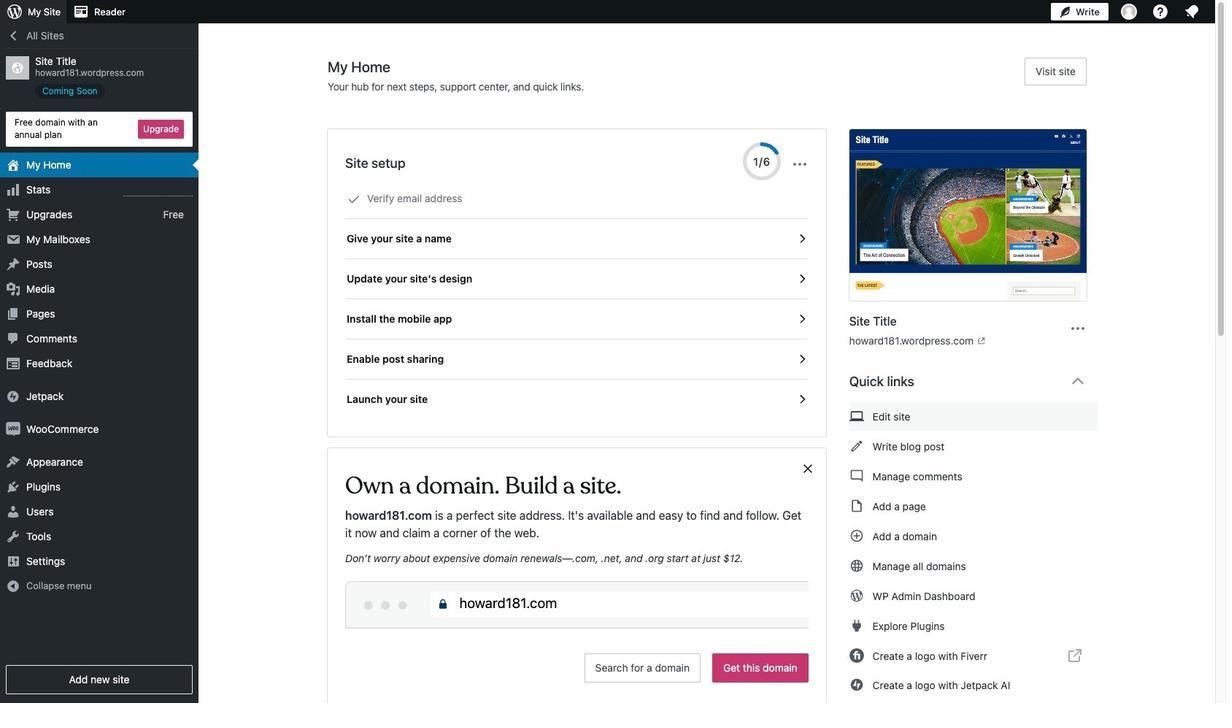 Task type: locate. For each thing, give the bounding box(es) containing it.
0 vertical spatial img image
[[6, 389, 20, 404]]

dismiss settings image
[[791, 156, 809, 173]]

dismiss domain name promotion image
[[802, 460, 815, 478]]

my profile image
[[1122, 4, 1138, 20]]

1 task enabled image from the top
[[796, 232, 809, 245]]

launchpad checklist element
[[345, 179, 809, 419]]

highest hourly views 0 image
[[123, 187, 193, 196]]

more options for site site title image
[[1070, 320, 1087, 337]]

main content
[[328, 58, 1099, 703]]

task enabled image
[[796, 232, 809, 245], [796, 313, 809, 326], [796, 353, 809, 366], [796, 393, 809, 406]]

manage your notifications image
[[1184, 3, 1201, 20]]

img image
[[6, 389, 20, 404], [6, 422, 20, 436]]

2 task enabled image from the top
[[796, 313, 809, 326]]

1 vertical spatial img image
[[6, 422, 20, 436]]

progress bar
[[743, 142, 781, 180]]

3 task enabled image from the top
[[796, 353, 809, 366]]

laptop image
[[850, 408, 864, 425]]



Task type: vqa. For each thing, say whether or not it's contained in the screenshot.
second 'Recovery' from the top
no



Task type: describe. For each thing, give the bounding box(es) containing it.
2 img image from the top
[[6, 422, 20, 436]]

mode_comment image
[[850, 467, 864, 485]]

1 img image from the top
[[6, 389, 20, 404]]

help image
[[1152, 3, 1170, 20]]

4 task enabled image from the top
[[796, 393, 809, 406]]

insert_drive_file image
[[850, 497, 864, 515]]

task enabled image
[[796, 272, 809, 286]]

edit image
[[850, 437, 864, 455]]



